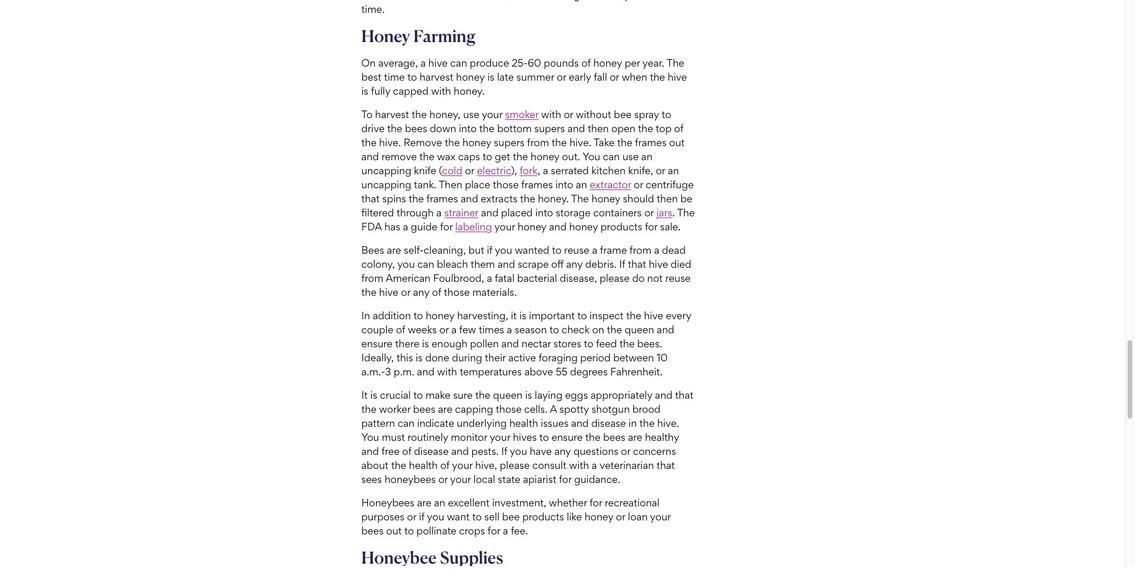 Task type: describe. For each thing, give the bounding box(es) containing it.
the inside or centrifuge that spins the frames and extracts the honey. the honey should then be filtered through a
[[572, 193, 589, 205]]

an up centrifuge
[[668, 165, 679, 177]]

out.
[[562, 151, 581, 163]]

can inside bees are self-cleaning, but if you wanted to reuse a frame from a dead colony, you can bleach them and scrape off any debris. if that hive died from american foulbrood, a fatal bacterial disease, please do not reuse the hive or any of those materials.
[[418, 258, 434, 271]]

be
[[681, 193, 693, 205]]

and down spotty
[[571, 418, 589, 430]]

harvesting,
[[457, 310, 509, 322]]

the left bottom
[[480, 123, 495, 135]]

the up questions
[[586, 432, 601, 444]]

a inside it is crucial to make sure the queen is laying eggs appropriately and that the worker bees are capping those cells. a spotty shotgun brood pattern can indicate underlying health issues and disease in the hive. you must routinely monitor your hives to ensure the bees are healthy and free of disease and pests. if you have any questions or concerns about the health of your hive, please consult with a veterinarian that sees honeybees or your local state apiarist for guidance.
[[592, 460, 597, 472]]

bees inside the with or without bee spray to drive the bees down into the bottom supers and then open the top of the hive. remove the honey supers from the hive. take the frames out and remove the wax caps to get the honey out. you can use an uncapping knife (
[[405, 123, 427, 135]]

0 vertical spatial any
[[566, 258, 583, 271]]

out inside honeybees are an excellent investment, whether for recreational purposes or if you want to sell bee products like honey or loan your bees out to pollinate crops for a fee.
[[386, 525, 402, 538]]

done
[[425, 352, 449, 364]]

products inside honeybees are an excellent investment, whether for recreational purposes or if you want to sell bee products like honey or loan your bees out to pollinate crops for a fee.
[[523, 511, 564, 524]]

the up out.
[[552, 137, 567, 149]]

if inside bees are self-cleaning, but if you wanted to reuse a frame from a dead colony, you can bleach them and scrape off any debris. if that hive died from american foulbrood, a fatal bacterial disease, please do not reuse the hive or any of those materials.
[[487, 244, 493, 257]]

materials.
[[473, 287, 517, 299]]

hive up not
[[649, 258, 668, 271]]

into inside the with or without bee spray to drive the bees down into the bottom supers and then open the top of the hive. remove the honey supers from the hive. take the frames out and remove the wax caps to get the honey out. you can use an uncapping knife (
[[459, 123, 477, 135]]

spins
[[382, 193, 406, 205]]

and up the brood
[[655, 390, 673, 402]]

american
[[386, 272, 431, 285]]

want
[[447, 511, 470, 524]]

to up cold or electric ), fork
[[483, 151, 492, 163]]

a up debris.
[[592, 244, 598, 257]]

to left pollinate
[[405, 525, 414, 538]]

to up period
[[584, 338, 594, 350]]

1 vertical spatial any
[[413, 287, 430, 299]]

those inside , a serrated kitchen knife, or an uncapping tank. then place those frames into an
[[493, 179, 519, 191]]

nectar
[[522, 338, 551, 350]]

sure
[[453, 390, 473, 402]]

feed
[[596, 338, 617, 350]]

1 vertical spatial harvest
[[375, 109, 409, 121]]

concerns
[[633, 446, 676, 458]]

of down the routinely
[[441, 460, 450, 472]]

whether
[[549, 497, 587, 510]]

you up american
[[398, 258, 415, 271]]

with inside on average, a hive can produce 25-60 pounds of honey per year. the best time to harvest honey is late summer or early fall or when the hive is fully capped with honey.
[[431, 85, 451, 97]]

0 vertical spatial reuse
[[564, 244, 590, 257]]

when
[[622, 71, 648, 83]]

the up through
[[409, 193, 424, 205]]

a down it
[[507, 324, 512, 336]]

bee inside the with or without bee spray to drive the bees down into the bottom supers and then open the top of the hive. remove the honey supers from the hive. take the frames out and remove the wax caps to get the honey out. you can use an uncapping knife (
[[614, 109, 632, 121]]

use inside the with or without bee spray to drive the bees down into the bottom supers and then open the top of the hive. remove the honey supers from the hive. take the frames out and remove the wax caps to get the honey out. you can use an uncapping knife (
[[623, 151, 639, 163]]

uncapping inside the with or without bee spray to drive the bees down into the bottom supers and then open the top of the hive. remove the honey supers from the hive. take the frames out and remove the wax caps to get the honey out. you can use an uncapping knife (
[[362, 165, 412, 177]]

it
[[362, 390, 368, 402]]

that down concerns
[[657, 460, 675, 472]]

jars
[[657, 207, 673, 219]]

purposes
[[362, 511, 405, 524]]

strainer link
[[444, 207, 479, 219]]

ensure inside 'in addition to honey harvesting, it is important to inspect the hive every couple of weeks or a few times a season to check on the queen and ensure there is enough pollen and nectar stores to feed the bees. ideally, this is done during their active foraging period between 10 a.m.-3 p.m. and with temperatures above 55 degrees fahrenheit.'
[[362, 338, 393, 350]]

for down sell
[[488, 525, 501, 538]]

early
[[569, 71, 591, 83]]

or left jars
[[645, 207, 654, 219]]

to up check
[[578, 310, 587, 322]]

the up placed
[[520, 193, 536, 205]]

and down without
[[568, 123, 585, 135]]

it is crucial to make sure the queen is laying eggs appropriately and that the worker bees are capping those cells. a spotty shotgun brood pattern can indicate underlying health issues and disease in the hive. you must routinely monitor your hives to ensure the bees are healthy and free of disease and pests. if you have any questions or concerns about the health of your hive, please consult with a veterinarian that sees honeybees or your local state apiarist for guidance.
[[362, 390, 694, 486]]

then inside the with or without bee spray to drive the bees down into the bottom supers and then open the top of the hive. remove the honey supers from the hive. take the frames out and remove the wax caps to get the honey out. you can use an uncapping knife (
[[588, 123, 609, 135]]

monitor
[[451, 432, 487, 444]]

knife,
[[629, 165, 654, 177]]

or right honeybees
[[439, 474, 448, 486]]

healthy
[[645, 432, 679, 444]]

or inside bees are self-cleaning, but if you wanted to reuse a frame from a dead colony, you can bleach them and scrape off any debris. if that hive died from american foulbrood, a fatal bacterial disease, please do not reuse the hive or any of those materials.
[[401, 287, 411, 299]]

hive. inside it is crucial to make sure the queen is laying eggs appropriately and that the worker bees are capping those cells. a spotty shotgun brood pattern can indicate underlying health issues and disease in the hive. you must routinely monitor your hives to ensure the bees are healthy and free of disease and pests. if you have any questions or concerns about the health of your hive, please consult with a veterinarian that sees honeybees or your local state apiarist for guidance.
[[658, 418, 680, 430]]

a.m.-
[[362, 366, 385, 378]]

honey,
[[430, 109, 461, 121]]

honey. inside on average, a hive can produce 25-60 pounds of honey per year. the best time to harvest honey is late summer or early fall or when the hive is fully capped with honey.
[[454, 85, 485, 97]]

colony,
[[362, 258, 395, 271]]

or inside or centrifuge that spins the frames and extracts the honey. the honey should then be filtered through a
[[634, 179, 643, 191]]

weeks
[[408, 324, 437, 336]]

has
[[385, 221, 401, 233]]

to up top
[[662, 109, 672, 121]]

the down spray
[[638, 123, 653, 135]]

wanted
[[515, 244, 550, 257]]

your up bottom
[[482, 109, 503, 121]]

foulbrood,
[[433, 272, 484, 285]]

hive up addition on the bottom
[[379, 287, 399, 299]]

not
[[648, 272, 663, 285]]

of right free
[[402, 446, 412, 458]]

the down free
[[391, 460, 407, 472]]

fully
[[371, 85, 391, 97]]

with inside the with or without bee spray to drive the bees down into the bottom supers and then open the top of the hive. remove the honey supers from the hive. take the frames out and remove the wax caps to get the honey out. you can use an uncapping knife (
[[542, 109, 561, 121]]

or down "pounds"
[[557, 71, 567, 83]]

of inside 'in addition to honey harvesting, it is important to inspect the hive every couple of weeks or a few times a season to check on the queen and ensure there is enough pollen and nectar stores to feed the bees. ideally, this is done during their active foraging period between 10 a.m.-3 p.m. and with temperatures above 55 degrees fahrenheit.'
[[396, 324, 405, 336]]

from inside the with or without bee spray to drive the bees down into the bottom supers and then open the top of the hive. remove the honey supers from the hive. take the frames out and remove the wax caps to get the honey out. you can use an uncapping knife (
[[527, 137, 549, 149]]

excellent
[[448, 497, 490, 510]]

0 horizontal spatial supers
[[494, 137, 525, 149]]

and down the extracts
[[481, 207, 499, 219]]

55
[[556, 366, 568, 378]]

or left loan
[[616, 511, 626, 524]]

and down every
[[657, 324, 675, 336]]

to down important
[[550, 324, 559, 336]]

a inside on average, a hive can produce 25-60 pounds of honey per year. the best time to harvest honey is late summer or early fall or when the hive is fully capped with honey.
[[421, 57, 426, 69]]

0 vertical spatial health
[[510, 418, 538, 430]]

the down "open"
[[618, 137, 633, 149]]

top
[[656, 123, 672, 135]]

kitchen
[[592, 165, 626, 177]]

take
[[594, 137, 615, 149]]

in
[[362, 310, 370, 322]]

that inside or centrifuge that spins the frames and extracts the honey. the honey should then be filtered through a
[[362, 193, 380, 205]]

in addition to honey harvesting, it is important to inspect the hive every couple of weeks or a few times a season to check on the queen and ensure there is enough pollen and nectar stores to feed the bees. ideally, this is done during their active foraging period between 10 a.m.-3 p.m. and with temperatures above 55 degrees fahrenheit.
[[362, 310, 692, 378]]

can inside the with or without bee spray to drive the bees down into the bottom supers and then open the top of the hive. remove the honey supers from the hive. take the frames out and remove the wax caps to get the honey out. you can use an uncapping knife (
[[603, 151, 620, 163]]

on average, a hive can produce 25-60 pounds of honey per year. the best time to harvest honey is late summer or early fall or when the hive is fully capped with honey.
[[362, 57, 687, 97]]

honey
[[362, 26, 410, 46]]

routinely
[[408, 432, 448, 444]]

eggs
[[565, 390, 588, 402]]

investment,
[[492, 497, 547, 510]]

the right inspect
[[627, 310, 642, 322]]

1 horizontal spatial supers
[[535, 123, 565, 135]]

0 vertical spatial disease
[[592, 418, 626, 430]]

have
[[530, 446, 552, 458]]

underlying
[[457, 418, 507, 430]]

produce
[[470, 57, 509, 69]]

you inside it is crucial to make sure the queen is laying eggs appropriately and that the worker bees are capping those cells. a spotty shotgun brood pattern can indicate underlying health issues and disease in the hive. you must routinely monitor your hives to ensure the bees are healthy and free of disease and pests. if you have any questions or concerns about the health of your hive, please consult with a veterinarian that sees honeybees or your local state apiarist for guidance.
[[362, 432, 379, 444]]

1 horizontal spatial hive.
[[570, 137, 592, 149]]

the up between
[[620, 338, 635, 350]]

extractor link
[[590, 179, 631, 191]]

addition
[[373, 310, 411, 322]]

frames inside or centrifuge that spins the frames and extracts the honey. the honey should then be filtered through a
[[427, 193, 458, 205]]

a inside honeybees are an excellent investment, whether for recreational purposes or if you want to sell bee products like honey or loan your bees out to pollinate crops for a fee.
[[503, 525, 508, 538]]

pattern
[[362, 418, 395, 430]]

a inside . the fda has a guide for
[[403, 221, 408, 233]]

honeybees are an excellent investment, whether for recreational purposes or if you want to sell bee products like honey or loan your bees out to pollinate crops for a fee.
[[362, 497, 671, 538]]

an inside honeybees are an excellent investment, whether for recreational purposes or if you want to sell bee products like honey or loan your bees out to pollinate crops for a fee.
[[434, 497, 446, 510]]

hive right when
[[668, 71, 687, 83]]

spray
[[635, 109, 659, 121]]

if inside bees are self-cleaning, but if you wanted to reuse a frame from a dead colony, you can bleach them and scrape off any debris. if that hive died from american foulbrood, a fatal bacterial disease, please do not reuse the hive or any of those materials.
[[620, 258, 626, 271]]

a left 'dead'
[[654, 244, 660, 257]]

this
[[397, 352, 413, 364]]

sees
[[362, 474, 382, 486]]

with inside it is crucial to make sure the queen is laying eggs appropriately and that the worker bees are capping those cells. a spotty shotgun brood pattern can indicate underlying health issues and disease in the hive. you must routinely monitor your hives to ensure the bees are healthy and free of disease and pests. if you have any questions or concerns about the health of your hive, please consult with a veterinarian that sees honeybees or your local state apiarist for guidance.
[[569, 460, 589, 472]]

, a serrated kitchen knife, or an uncapping tank. then place those frames into an
[[362, 165, 679, 191]]

debris.
[[586, 258, 617, 271]]

hive inside 'in addition to honey harvesting, it is important to inspect the hive every couple of weeks or a few times a season to check on the queen and ensure there is enough pollen and nectar stores to feed the bees. ideally, this is done during their active foraging period between 10 a.m.-3 p.m. and with temperatures above 55 degrees fahrenheit.'
[[644, 310, 664, 322]]

please inside it is crucial to make sure the queen is laying eggs appropriately and that the worker bees are capping those cells. a spotty shotgun brood pattern can indicate underlying health issues and disease in the hive. you must routinely monitor your hives to ensure the bees are healthy and free of disease and pests. if you have any questions or concerns about the health of your hive, please consult with a veterinarian that sees honeybees or your local state apiarist for guidance.
[[500, 460, 530, 472]]

bees inside honeybees are an excellent investment, whether for recreational purposes or if you want to sell bee products like honey or loan your bees out to pollinate crops for a fee.
[[362, 525, 384, 538]]

are inside honeybees are an excellent investment, whether for recreational purposes or if you want to sell bee products like honey or loan your bees out to pollinate crops for a fee.
[[417, 497, 432, 510]]

out inside the with or without bee spray to drive the bees down into the bottom supers and then open the top of the hive. remove the honey supers from the hive. take the frames out and remove the wax caps to get the honey out. you can use an uncapping knife (
[[669, 137, 685, 149]]

hives
[[513, 432, 537, 444]]

or inside 'in addition to honey harvesting, it is important to inspect the hive every couple of weeks or a few times a season to check on the queen and ensure there is enough pollen and nectar stores to feed the bees. ideally, this is done during their active foraging period between 10 a.m.-3 p.m. and with temperatures above 55 degrees fahrenheit.'
[[440, 324, 449, 336]]

queen inside 'in addition to honey harvesting, it is important to inspect the hive every couple of weeks or a few times a season to check on the queen and ensure there is enough pollen and nectar stores to feed the bees. ideally, this is done during their active foraging period between 10 a.m.-3 p.m. and with temperatures above 55 degrees fahrenheit.'
[[625, 324, 654, 336]]

then
[[439, 179, 463, 191]]

. the fda has a guide for
[[362, 207, 695, 233]]

bees are self-cleaning, but if you wanted to reuse a frame from a dead colony, you can bleach them and scrape off any debris. if that hive died from american foulbrood, a fatal bacterial disease, please do not reuse the hive or any of those materials.
[[362, 244, 692, 299]]

to up crops
[[473, 511, 482, 524]]

are inside bees are self-cleaning, but if you wanted to reuse a frame from a dead colony, you can bleach them and scrape off any debris. if that hive died from american foulbrood, a fatal bacterial disease, please do not reuse the hive or any of those materials.
[[387, 244, 401, 257]]

your down placed
[[495, 221, 515, 233]]

a inside or centrifuge that spins the frames and extracts the honey. the honey should then be filtered through a
[[437, 207, 442, 219]]

there
[[395, 338, 420, 350]]

harvest inside on average, a hive can produce 25-60 pounds of honey per year. the best time to harvest honey is late summer or early fall or when the hive is fully capped with honey.
[[420, 71, 454, 83]]

the down it
[[362, 404, 377, 416]]

bees up questions
[[603, 432, 626, 444]]

the up capping on the bottom left of the page
[[475, 390, 491, 402]]

or inside , a serrated kitchen knife, or an uncapping tank. then place those frames into an
[[656, 165, 666, 177]]

free
[[382, 446, 400, 458]]

and down done
[[417, 366, 435, 378]]

for for guide
[[440, 221, 453, 233]]

please inside bees are self-cleaning, but if you wanted to reuse a frame from a dead colony, you can bleach them and scrape off any debris. if that hive died from american foulbrood, a fatal bacterial disease, please do not reuse the hive or any of those materials.
[[600, 272, 630, 285]]

2 vertical spatial into
[[536, 207, 553, 219]]

and down strainer and placed into storage containers or jars on the top
[[549, 221, 567, 233]]

if inside honeybees are an excellent investment, whether for recreational purposes or if you want to sell bee products like honey or loan your bees out to pollinate crops for a fee.
[[419, 511, 425, 524]]

fahrenheit.
[[611, 366, 663, 378]]

to up weeks
[[414, 310, 423, 322]]

your left hive,
[[452, 460, 473, 472]]

3
[[385, 366, 391, 378]]

to up have
[[540, 432, 549, 444]]

and down "monitor"
[[452, 446, 469, 458]]

do
[[633, 272, 645, 285]]

your up the pests.
[[490, 432, 511, 444]]

farming
[[414, 26, 476, 46]]

or down honeybees
[[407, 511, 417, 524]]

or up veterinarian
[[621, 446, 631, 458]]

into inside , a serrated kitchen knife, or an uncapping tank. then place those frames into an
[[556, 179, 574, 191]]

appropriately
[[591, 390, 653, 402]]

the up ),
[[513, 151, 528, 163]]

a left few
[[452, 324, 457, 336]]

capped
[[393, 85, 429, 97]]

bees up indicate
[[413, 404, 436, 416]]

dead
[[662, 244, 686, 257]]

smoker link
[[505, 109, 539, 121]]

centrifuge
[[646, 179, 694, 191]]

and inside or centrifuge that spins the frames and extracts the honey. the honey should then be filtered through a
[[461, 193, 478, 205]]

ensure inside it is crucial to make sure the queen is laying eggs appropriately and that the worker bees are capping those cells. a spotty shotgun brood pattern can indicate underlying health issues and disease in the hive. you must routinely monitor your hives to ensure the bees are healthy and free of disease and pests. if you have any questions or concerns about the health of your hive, please consult with a veterinarian that sees honeybees or your local state apiarist for guidance.
[[552, 432, 583, 444]]

crucial
[[380, 390, 411, 402]]

fork link
[[520, 165, 538, 177]]

disease,
[[560, 272, 597, 285]]

strainer and placed into storage containers or jars
[[444, 207, 673, 219]]

honey down produce
[[456, 71, 485, 83]]

honey up ,
[[531, 151, 560, 163]]

labeling link
[[456, 221, 492, 233]]

of inside on average, a hive can produce 25-60 pounds of honey per year. the best time to harvest honey is late summer or early fall or when the hive is fully capped with honey.
[[582, 57, 591, 69]]

honey down storage
[[569, 221, 598, 233]]

for for whether
[[590, 497, 603, 510]]

cleaning,
[[424, 244, 466, 257]]

hive down farming
[[429, 57, 448, 69]]

strainer
[[444, 207, 479, 219]]

the up the knife
[[420, 151, 435, 163]]

placed
[[501, 207, 533, 219]]

the down inspect
[[607, 324, 622, 336]]

storage
[[556, 207, 591, 219]]



Task type: locate. For each thing, give the bounding box(es) containing it.
products down the containers
[[601, 221, 643, 233]]

1 vertical spatial supers
[[494, 137, 525, 149]]

0 horizontal spatial if
[[502, 446, 508, 458]]

those up the extracts
[[493, 179, 519, 191]]

0 horizontal spatial into
[[459, 123, 477, 135]]

0 vertical spatial frames
[[635, 137, 667, 149]]

sale.
[[660, 221, 681, 233]]

to inside bees are self-cleaning, but if you wanted to reuse a frame from a dead colony, you can bleach them and scrape off any debris. if that hive died from american foulbrood, a fatal bacterial disease, please do not reuse the hive or any of those materials.
[[552, 244, 562, 257]]

health
[[510, 418, 538, 430], [409, 460, 438, 472]]

honey
[[594, 57, 622, 69], [456, 71, 485, 83], [463, 137, 492, 149], [531, 151, 560, 163], [592, 193, 621, 205], [518, 221, 547, 233], [569, 221, 598, 233], [426, 310, 455, 322], [585, 511, 614, 524]]

0 vertical spatial if
[[620, 258, 626, 271]]

with inside 'in addition to honey harvesting, it is important to inspect the hive every couple of weeks or a few times a season to check on the queen and ensure there is enough pollen and nectar stores to feed the bees. ideally, this is done during their active foraging period between 10 a.m.-3 p.m. and with temperatures above 55 degrees fahrenheit.'
[[437, 366, 457, 378]]

get
[[495, 151, 511, 163]]

1 horizontal spatial products
[[601, 221, 643, 233]]

honey inside honeybees are an excellent investment, whether for recreational purposes or if you want to sell bee products like honey or loan your bees out to pollinate crops for a fee.
[[585, 511, 614, 524]]

0 horizontal spatial health
[[409, 460, 438, 472]]

or centrifuge that spins the frames and extracts the honey. the honey should then be filtered through a
[[362, 179, 694, 219]]

frame
[[600, 244, 627, 257]]

1 vertical spatial you
[[362, 432, 379, 444]]

1 vertical spatial if
[[419, 511, 425, 524]]

if
[[620, 258, 626, 271], [502, 446, 508, 458]]

of up early
[[582, 57, 591, 69]]

0 horizontal spatial you
[[362, 432, 379, 444]]

and up about
[[362, 446, 379, 458]]

1 vertical spatial reuse
[[666, 272, 691, 285]]

0 vertical spatial then
[[588, 123, 609, 135]]

0 horizontal spatial ensure
[[362, 338, 393, 350]]

or down the caps
[[465, 165, 475, 177]]

60
[[528, 57, 541, 69]]

1 vertical spatial those
[[444, 287, 470, 299]]

the down capped on the left top of the page
[[412, 109, 427, 121]]

a inside , a serrated kitchen knife, or an uncapping tank. then place those frames into an
[[543, 165, 549, 177]]

0 vertical spatial please
[[600, 272, 630, 285]]

1 vertical spatial if
[[502, 446, 508, 458]]

to
[[408, 71, 417, 83], [662, 109, 672, 121], [483, 151, 492, 163], [552, 244, 562, 257], [414, 310, 423, 322], [578, 310, 587, 322], [550, 324, 559, 336], [584, 338, 594, 350], [414, 390, 423, 402], [540, 432, 549, 444], [473, 511, 482, 524], [405, 525, 414, 538]]

1 horizontal spatial harvest
[[420, 71, 454, 83]]

a
[[550, 404, 557, 416]]

then inside or centrifuge that spins the frames and extracts the honey. the honey should then be filtered through a
[[657, 193, 678, 205]]

1 uncapping from the top
[[362, 165, 412, 177]]

brood
[[633, 404, 661, 416]]

for down strainer
[[440, 221, 453, 233]]

between
[[614, 352, 654, 364]]

bottom
[[497, 123, 532, 135]]

of down foulbrood, on the left
[[432, 287, 442, 299]]

the up in at the bottom left
[[362, 287, 377, 299]]

0 horizontal spatial then
[[588, 123, 609, 135]]

0 horizontal spatial frames
[[427, 193, 458, 205]]

2 horizontal spatial from
[[630, 244, 652, 257]]

those left the cells.
[[496, 404, 522, 416]]

to up "off"
[[552, 244, 562, 257]]

honey. up strainer and placed into storage containers or jars on the top
[[538, 193, 569, 205]]

1 horizontal spatial from
[[527, 137, 549, 149]]

crops
[[459, 525, 485, 538]]

for down the consult
[[559, 474, 572, 486]]

to inside on average, a hive can produce 25-60 pounds of honey per year. the best time to harvest honey is late summer or early fall or when the hive is fully capped with honey.
[[408, 71, 417, 83]]

the down drive
[[362, 137, 377, 149]]

knife
[[414, 165, 437, 177]]

1 horizontal spatial then
[[657, 193, 678, 205]]

honey inside 'in addition to honey harvesting, it is important to inspect the hive every couple of weeks or a few times a season to check on the queen and ensure there is enough pollen and nectar stores to feed the bees. ideally, this is done during their active foraging period between 10 a.m.-3 p.m. and with temperatures above 55 degrees fahrenheit.'
[[426, 310, 455, 322]]

without
[[576, 109, 612, 121]]

your right loan
[[650, 511, 671, 524]]

guide
[[411, 221, 438, 233]]

0 horizontal spatial queen
[[493, 390, 523, 402]]

for inside . the fda has a guide for
[[440, 221, 453, 233]]

0 vertical spatial uncapping
[[362, 165, 412, 177]]

then down centrifuge
[[657, 193, 678, 205]]

fall
[[594, 71, 607, 83]]

any down american
[[413, 287, 430, 299]]

if up pollinate
[[419, 511, 425, 524]]

that up do
[[628, 258, 647, 271]]

a left fee. in the left bottom of the page
[[503, 525, 508, 538]]

or up should
[[634, 179, 643, 191]]

your left the local
[[450, 474, 471, 486]]

.
[[673, 207, 675, 219]]

or right fall at the right top of page
[[610, 71, 619, 83]]

bee
[[614, 109, 632, 121], [502, 511, 520, 524]]

you down pattern
[[362, 432, 379, 444]]

please up state
[[500, 460, 530, 472]]

the down the brood
[[640, 418, 655, 430]]

state
[[498, 474, 521, 486]]

queen
[[625, 324, 654, 336], [493, 390, 523, 402]]

2 vertical spatial the
[[678, 207, 695, 219]]

down
[[430, 123, 457, 135]]

1 vertical spatial out
[[386, 525, 402, 538]]

1 horizontal spatial please
[[600, 272, 630, 285]]

containers
[[594, 207, 642, 219]]

can inside on average, a hive can produce 25-60 pounds of honey per year. the best time to harvest honey is late summer or early fall or when the hive is fully capped with honey.
[[451, 57, 467, 69]]

0 horizontal spatial please
[[500, 460, 530, 472]]

and up strainer link
[[461, 193, 478, 205]]

out down top
[[669, 137, 685, 149]]

period
[[581, 352, 611, 364]]

questions
[[574, 446, 619, 458]]

smoker
[[505, 109, 539, 121]]

please down debris.
[[600, 272, 630, 285]]

then
[[588, 123, 609, 135], [657, 193, 678, 205]]

an up 'knife,'
[[642, 151, 653, 163]]

any up "disease,"
[[566, 258, 583, 271]]

capping
[[455, 404, 493, 416]]

with or without bee spray to drive the bees down into the bottom supers and then open the top of the hive. remove the honey supers from the hive. take the frames out and remove the wax caps to get the honey out. you can use an uncapping knife (
[[362, 109, 685, 177]]

use
[[463, 109, 480, 121], [623, 151, 639, 163]]

any inside it is crucial to make sure the queen is laying eggs appropriately and that the worker bees are capping those cells. a spotty shotgun brood pattern can indicate underlying health issues and disease in the hive. you must routinely monitor your hives to ensure the bees are healthy and free of disease and pests. if you have any questions or concerns about the health of your hive, please consult with a veterinarian that sees honeybees or your local state apiarist for guidance.
[[555, 446, 571, 458]]

is
[[488, 71, 495, 83], [362, 85, 369, 97], [520, 310, 527, 322], [422, 338, 429, 350], [416, 352, 423, 364], [371, 390, 378, 402], [525, 390, 532, 402]]

honey up weeks
[[426, 310, 455, 322]]

and down drive
[[362, 151, 379, 163]]

1 horizontal spatial frames
[[522, 179, 553, 191]]

honeybees
[[385, 474, 436, 486]]

0 horizontal spatial out
[[386, 525, 402, 538]]

honey up fall at the right top of page
[[594, 57, 622, 69]]

1 horizontal spatial disease
[[592, 418, 626, 430]]

products up fee. in the left bottom of the page
[[523, 511, 564, 524]]

are down make
[[438, 404, 453, 416]]

uncapping inside , a serrated kitchen knife, or an uncapping tank. then place those frames into an
[[362, 179, 412, 191]]

honey down placed
[[518, 221, 547, 233]]

),
[[511, 165, 517, 177]]

cold or electric ), fork
[[442, 165, 538, 177]]

supers
[[535, 123, 565, 135], [494, 137, 525, 149]]

honey up the caps
[[463, 137, 492, 149]]

honey. inside or centrifuge that spins the frames and extracts the honey. the honey should then be filtered through a
[[538, 193, 569, 205]]

if inside it is crucial to make sure the queen is laying eggs appropriately and that the worker bees are capping those cells. a spotty shotgun brood pattern can indicate underlying health issues and disease in the hive. you must routinely monitor your hives to ensure the bees are healthy and free of disease and pests. if you have any questions or concerns about the health of your hive, please consult with a veterinarian that sees honeybees or your local state apiarist for guidance.
[[502, 446, 508, 458]]

your inside honeybees are an excellent investment, whether for recreational purposes or if you want to sell bee products like honey or loan your bees out to pollinate crops for a fee.
[[650, 511, 671, 524]]

pounds
[[544, 57, 579, 69]]

can down worker
[[398, 418, 415, 430]]

pests.
[[472, 446, 499, 458]]

frames down the then
[[427, 193, 458, 205]]

it
[[511, 310, 517, 322]]

of up there
[[396, 324, 405, 336]]

honey right like
[[585, 511, 614, 524]]

2 vertical spatial any
[[555, 446, 571, 458]]

for down jars
[[645, 221, 658, 233]]

you inside the with or without bee spray to drive the bees down into the bottom supers and then open the top of the hive. remove the honey supers from the hive. take the frames out and remove the wax caps to get the honey out. you can use an uncapping knife (
[[583, 151, 601, 163]]

ensure down issues
[[552, 432, 583, 444]]

2 horizontal spatial into
[[556, 179, 574, 191]]

to left make
[[414, 390, 423, 402]]

late
[[497, 71, 514, 83]]

frames inside the with or without bee spray to drive the bees down into the bottom supers and then open the top of the hive. remove the honey supers from the hive. take the frames out and remove the wax caps to get the honey out. you can use an uncapping knife (
[[635, 137, 667, 149]]

into right placed
[[536, 207, 553, 219]]

cold
[[442, 165, 463, 177]]

through
[[397, 207, 434, 219]]

1 horizontal spatial into
[[536, 207, 553, 219]]

health up honeybees
[[409, 460, 438, 472]]

1 horizontal spatial if
[[487, 244, 493, 257]]

the right drive
[[387, 123, 403, 135]]

into
[[459, 123, 477, 135], [556, 179, 574, 191], [536, 207, 553, 219]]

1 horizontal spatial if
[[620, 258, 626, 271]]

hive.
[[379, 137, 401, 149], [570, 137, 592, 149], [658, 418, 680, 430]]

1 vertical spatial health
[[409, 460, 438, 472]]

an up pollinate
[[434, 497, 446, 510]]

summer
[[517, 71, 555, 83]]

1 vertical spatial honey.
[[538, 193, 569, 205]]

like
[[567, 511, 582, 524]]

supers down "smoker"
[[535, 123, 565, 135]]

bees down purposes
[[362, 525, 384, 538]]

the up wax
[[445, 137, 460, 149]]

with right "smoker"
[[542, 109, 561, 121]]

reuse down died
[[666, 272, 691, 285]]

1 horizontal spatial reuse
[[666, 272, 691, 285]]

use up 'knife,'
[[623, 151, 639, 163]]

open
[[612, 123, 636, 135]]

1 vertical spatial ensure
[[552, 432, 583, 444]]

hive,
[[475, 460, 497, 472]]

1 horizontal spatial queen
[[625, 324, 654, 336]]

queen inside it is crucial to make sure the queen is laying eggs appropriately and that the worker bees are capping those cells. a spotty shotgun brood pattern can indicate underlying health issues and disease in the hive. you must routinely monitor your hives to ensure the bees are healthy and free of disease and pests. if you have any questions or concerns about the health of your hive, please consult with a veterinarian that sees honeybees or your local state apiarist for guidance.
[[493, 390, 523, 402]]

2 vertical spatial those
[[496, 404, 522, 416]]

pollen
[[470, 338, 499, 350]]

ideally,
[[362, 352, 394, 364]]

1 vertical spatial disease
[[414, 446, 449, 458]]

0 vertical spatial use
[[463, 109, 480, 121]]

remove
[[404, 137, 442, 149]]

(
[[439, 165, 442, 177]]

hive left every
[[644, 310, 664, 322]]

important
[[529, 310, 575, 322]]

that up healthy on the right bottom of page
[[676, 390, 694, 402]]

1 vertical spatial use
[[623, 151, 639, 163]]

0 vertical spatial those
[[493, 179, 519, 191]]

hive
[[429, 57, 448, 69], [668, 71, 687, 83], [649, 258, 668, 271], [379, 287, 399, 299], [644, 310, 664, 322]]

supers down bottom
[[494, 137, 525, 149]]

for inside it is crucial to make sure the queen is laying eggs appropriately and that the worker bees are capping those cells. a spotty shotgun brood pattern can indicate underlying health issues and disease in the hive. you must routinely monitor your hives to ensure the bees are healthy and free of disease and pests. if you have any questions or concerns about the health of your hive, please consult with a veterinarian that sees honeybees or your local state apiarist for guidance.
[[559, 474, 572, 486]]

2 horizontal spatial hive.
[[658, 418, 680, 430]]

a up guide
[[437, 207, 442, 219]]

0 horizontal spatial use
[[463, 109, 480, 121]]

0 horizontal spatial honey.
[[454, 85, 485, 97]]

0 horizontal spatial bee
[[502, 511, 520, 524]]

0 vertical spatial you
[[583, 151, 601, 163]]

honey inside or centrifuge that spins the frames and extracts the honey. the honey should then be filtered through a
[[592, 193, 621, 205]]

those inside it is crucial to make sure the queen is laying eggs appropriately and that the worker bees are capping those cells. a spotty shotgun brood pattern can indicate underlying health issues and disease in the hive. you must routinely monitor your hives to ensure the bees are healthy and free of disease and pests. if you have any questions or concerns about the health of your hive, please consult with a veterinarian that sees honeybees or your local state apiarist for guidance.
[[496, 404, 522, 416]]

0 vertical spatial bee
[[614, 109, 632, 121]]

0 vertical spatial the
[[667, 57, 685, 69]]

but
[[469, 244, 485, 257]]

of inside the with or without bee spray to drive the bees down into the bottom supers and then open the top of the hive. remove the honey supers from the hive. take the frames out and remove the wax caps to get the honey out. you can use an uncapping knife (
[[675, 123, 684, 135]]

for for products
[[645, 221, 658, 233]]

can inside it is crucial to make sure the queen is laying eggs appropriately and that the worker bees are capping those cells. a spotty shotgun brood pattern can indicate underlying health issues and disease in the hive. you must routinely monitor your hives to ensure the bees are healthy and free of disease and pests. if you have any questions or concerns about the health of your hive, please consult with a veterinarian that sees honeybees or your local state apiarist for guidance.
[[398, 418, 415, 430]]

fatal
[[495, 272, 515, 285]]

best
[[362, 71, 382, 83]]

and inside bees are self-cleaning, but if you wanted to reuse a frame from a dead colony, you can bleach them and scrape off any debris. if that hive died from american foulbrood, a fatal bacterial disease, please do not reuse the hive or any of those materials.
[[498, 258, 515, 271]]

1 horizontal spatial ensure
[[552, 432, 583, 444]]

of right top
[[675, 123, 684, 135]]

you inside honeybees are an excellent investment, whether for recreational purposes or if you want to sell bee products like honey or loan your bees out to pollinate crops for a fee.
[[427, 511, 445, 524]]

hive. up out.
[[570, 137, 592, 149]]

0 horizontal spatial disease
[[414, 446, 449, 458]]

1 vertical spatial then
[[657, 193, 678, 205]]

disease down shotgun
[[592, 418, 626, 430]]

filtered
[[362, 207, 394, 219]]

0 vertical spatial honey.
[[454, 85, 485, 97]]

of inside bees are self-cleaning, but if you wanted to reuse a frame from a dead colony, you can bleach them and scrape off any debris. if that hive died from american foulbrood, a fatal bacterial disease, please do not reuse the hive or any of those materials.
[[432, 287, 442, 299]]

the inside on average, a hive can produce 25-60 pounds of honey per year. the best time to harvest honey is late summer or early fall or when the hive is fully capped with honey.
[[650, 71, 665, 83]]

those inside bees are self-cleaning, but if you wanted to reuse a frame from a dead colony, you can bleach them and scrape off any debris. if that hive died from american foulbrood, a fatal bacterial disease, please do not reuse the hive or any of those materials.
[[444, 287, 470, 299]]

if down frame
[[620, 258, 626, 271]]

bee inside honeybees are an excellent investment, whether for recreational purposes or if you want to sell bee products like honey or loan your bees out to pollinate crops for a fee.
[[502, 511, 520, 524]]

use right honey,
[[463, 109, 480, 121]]

2 vertical spatial from
[[362, 272, 384, 285]]

you inside it is crucial to make sure the queen is laying eggs appropriately and that the worker bees are capping those cells. a spotty shotgun brood pattern can indicate underlying health issues and disease in the hive. you must routinely monitor your hives to ensure the bees are healthy and free of disease and pests. if you have any questions or concerns about the health of your hive, please consult with a veterinarian that sees honeybees or your local state apiarist for guidance.
[[510, 446, 527, 458]]

0 horizontal spatial harvest
[[375, 109, 409, 121]]

an inside the with or without bee spray to drive the bees down into the bottom supers and then open the top of the hive. remove the honey supers from the hive. take the frames out and remove the wax caps to get the honey out. you can use an uncapping knife (
[[642, 151, 653, 163]]

the inside bees are self-cleaning, but if you wanted to reuse a frame from a dead colony, you can bleach them and scrape off any debris. if that hive died from american foulbrood, a fatal bacterial disease, please do not reuse the hive or any of those materials.
[[362, 287, 377, 299]]

that inside bees are self-cleaning, but if you wanted to reuse a frame from a dead colony, you can bleach them and scrape off any debris. if that hive died from american foulbrood, a fatal bacterial disease, please do not reuse the hive or any of those materials.
[[628, 258, 647, 271]]

0 horizontal spatial if
[[419, 511, 425, 524]]

tank.
[[414, 179, 437, 191]]

0 horizontal spatial products
[[523, 511, 564, 524]]

1 horizontal spatial bee
[[614, 109, 632, 121]]

0 vertical spatial products
[[601, 221, 643, 233]]

,
[[538, 165, 541, 177]]

a up materials.
[[487, 272, 492, 285]]

jars link
[[657, 207, 673, 219]]

0 horizontal spatial from
[[362, 272, 384, 285]]

25-
[[512, 57, 528, 69]]

caps
[[458, 151, 480, 163]]

are left self- on the left of the page
[[387, 244, 401, 257]]

1 vertical spatial the
[[572, 193, 589, 205]]

1 horizontal spatial health
[[510, 418, 538, 430]]

the inside on average, a hive can produce 25-60 pounds of honey per year. the best time to harvest honey is late summer or early fall or when the hive is fully capped with honey.
[[667, 57, 685, 69]]

0 vertical spatial if
[[487, 244, 493, 257]]

1 vertical spatial products
[[523, 511, 564, 524]]

the right .
[[678, 207, 695, 219]]

for
[[440, 221, 453, 233], [645, 221, 658, 233], [559, 474, 572, 486], [590, 497, 603, 510], [488, 525, 501, 538]]

1 horizontal spatial out
[[669, 137, 685, 149]]

0 horizontal spatial hive.
[[379, 137, 401, 149]]

1 horizontal spatial honey.
[[538, 193, 569, 205]]

recreational
[[605, 497, 660, 510]]

any up the consult
[[555, 446, 571, 458]]

frames inside , a serrated kitchen knife, or an uncapping tank. then place those frames into an
[[522, 179, 553, 191]]

0 vertical spatial queen
[[625, 324, 654, 336]]

queen down temperatures
[[493, 390, 523, 402]]

enough
[[432, 338, 468, 350]]

1 vertical spatial frames
[[522, 179, 553, 191]]

every
[[666, 310, 692, 322]]

any
[[566, 258, 583, 271], [413, 287, 430, 299], [555, 446, 571, 458]]

honey down extractor
[[592, 193, 621, 205]]

you up them
[[495, 244, 512, 257]]

the inside . the fda has a guide for
[[678, 207, 695, 219]]

1 vertical spatial uncapping
[[362, 179, 412, 191]]

2 vertical spatial frames
[[427, 193, 458, 205]]

2 uncapping from the top
[[362, 179, 412, 191]]

1 vertical spatial into
[[556, 179, 574, 191]]

honey.
[[454, 85, 485, 97], [538, 193, 569, 205]]

1 horizontal spatial use
[[623, 151, 639, 163]]

the
[[667, 57, 685, 69], [572, 193, 589, 205], [678, 207, 695, 219]]

0 vertical spatial supers
[[535, 123, 565, 135]]

are down in
[[628, 432, 643, 444]]

and up active
[[502, 338, 519, 350]]

1 vertical spatial queen
[[493, 390, 523, 402]]

0 vertical spatial harvest
[[420, 71, 454, 83]]

0 vertical spatial into
[[459, 123, 477, 135]]

1 horizontal spatial you
[[583, 151, 601, 163]]

make
[[426, 390, 451, 402]]

2 horizontal spatial frames
[[635, 137, 667, 149]]

products
[[601, 221, 643, 233], [523, 511, 564, 524]]

that up 'filtered'
[[362, 193, 380, 205]]

an down serrated at the top
[[576, 179, 587, 191]]

per
[[625, 57, 640, 69]]

0 vertical spatial from
[[527, 137, 549, 149]]

0 vertical spatial out
[[669, 137, 685, 149]]

1 vertical spatial from
[[630, 244, 652, 257]]

your
[[482, 109, 503, 121], [495, 221, 515, 233], [490, 432, 511, 444], [452, 460, 473, 472], [450, 474, 471, 486], [650, 511, 671, 524]]

electric
[[477, 165, 511, 177]]

reuse
[[564, 244, 590, 257], [666, 272, 691, 285]]

0 vertical spatial ensure
[[362, 338, 393, 350]]

0 horizontal spatial reuse
[[564, 244, 590, 257]]

loan
[[628, 511, 648, 524]]

labeling
[[456, 221, 492, 233]]

you down the take
[[583, 151, 601, 163]]

cells.
[[525, 404, 548, 416]]

1 vertical spatial bee
[[502, 511, 520, 524]]

1 vertical spatial please
[[500, 460, 530, 472]]

or inside the with or without bee spray to drive the bees down into the bottom supers and then open the top of the hive. remove the honey supers from the hive. take the frames out and remove the wax caps to get the honey out. you can use an uncapping knife (
[[564, 109, 573, 121]]



Task type: vqa. For each thing, say whether or not it's contained in the screenshot.
kitchen
yes



